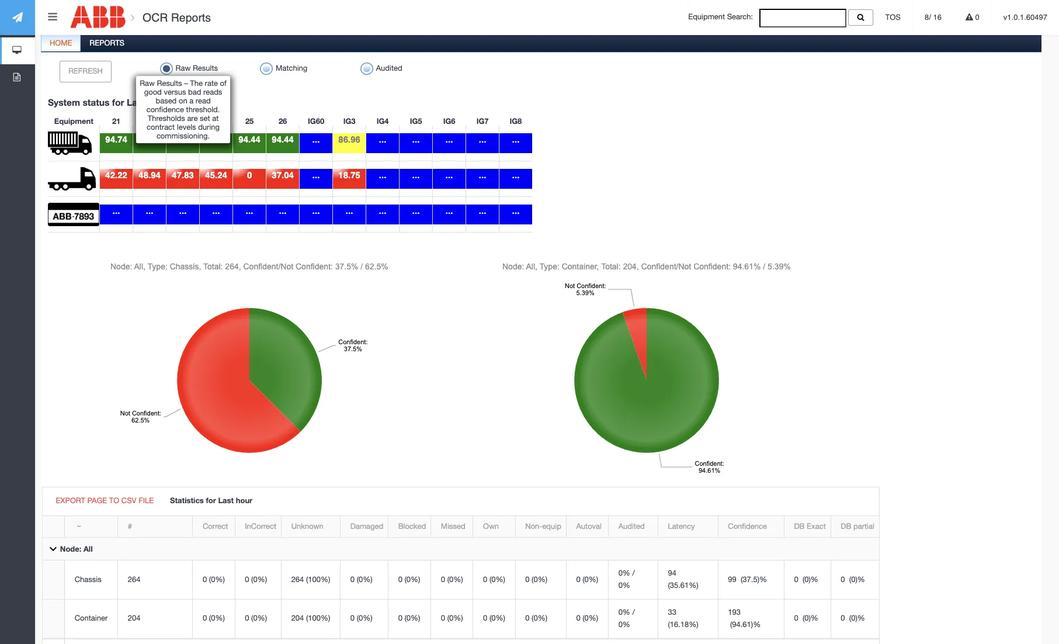 Task type: describe. For each thing, give the bounding box(es) containing it.
raw inside 'system status for last hour' tab panel
[[176, 64, 191, 72]]

refresh button
[[60, 61, 112, 82]]

48.94
[[139, 170, 161, 180]]

42.22
[[105, 170, 127, 180]]

204 for 204 (100%)
[[291, 614, 304, 623]]

0 horizontal spatial last
[[127, 97, 146, 107]]

audited inside row
[[619, 522, 645, 531]]

33
[[668, 608, 677, 617]]

94
[[668, 569, 677, 578]]

export page to csv file
[[56, 496, 154, 505]]

8/ 16 button
[[914, 0, 954, 35]]

16
[[934, 13, 942, 22]]

ig3
[[343, 116, 356, 126]]

row inside 'system status for last hour' tab panel
[[43, 516, 879, 538]]

equipment search:
[[689, 12, 760, 21]]

home
[[50, 39, 72, 47]]

0% / 0% for 33
[[619, 608, 635, 629]]

(35.61%)
[[668, 581, 699, 590]]

4 0% from the top
[[619, 620, 631, 629]]

37.04
[[272, 170, 294, 180]]

47.83
[[172, 170, 194, 180]]

ig4
[[377, 116, 389, 126]]

search:
[[727, 12, 753, 21]]

v1.0.1.60497
[[1004, 13, 1048, 22]]

missed
[[441, 522, 466, 531]]

home link
[[41, 32, 80, 55]]

matching
[[276, 64, 308, 72]]

ocr
[[143, 11, 168, 24]]

94.87
[[139, 134, 161, 144]]

refresh
[[68, 67, 103, 75]]

0 inside dropdown button
[[974, 13, 980, 22]]

ig5
[[410, 116, 422, 126]]

1 0% from the top
[[619, 569, 631, 578]]

33 (16.18%)
[[668, 608, 699, 629]]

unknown
[[291, 522, 324, 531]]

264 for 264 (100%)
[[291, 575, 304, 584]]

22
[[145, 116, 154, 126]]

86.96
[[339, 134, 361, 144]]

23
[[179, 116, 187, 126]]

node:
[[60, 544, 81, 554]]

/ for 33 (16.18%)
[[633, 608, 635, 617]]

reports link
[[81, 32, 133, 55]]

8/ 16
[[925, 13, 942, 22]]

0 vertical spatial reports
[[171, 11, 211, 24]]

autoval
[[577, 522, 602, 531]]

2 94.44 from the left
[[272, 134, 294, 144]]

node: all grid
[[43, 516, 879, 644]]

1 horizontal spatial for
[[206, 496, 216, 505]]

status
[[83, 97, 110, 107]]

node: all
[[60, 544, 93, 554]]

incorrect
[[245, 522, 277, 531]]

system
[[48, 97, 80, 107]]

statistics
[[170, 496, 204, 505]]

18.75
[[339, 170, 361, 180]]

page
[[87, 496, 107, 505]]

container
[[75, 614, 108, 623]]

0% / 0% for 94
[[619, 569, 635, 590]]

(37.5)%
[[741, 575, 767, 584]]

8/
[[925, 13, 932, 22]]

chassis
[[75, 575, 102, 584]]

ig7
[[477, 116, 489, 126]]

(94.61)%
[[731, 620, 761, 629]]

99
[[728, 575, 737, 584]]

db partial
[[841, 522, 875, 531]]

non-
[[526, 522, 543, 531]]

264 (100%)
[[291, 575, 330, 584]]

1 vertical spatial hour
[[236, 496, 253, 505]]

system status for last hour tab panel
[[39, 52, 1044, 644]]

0 horizontal spatial audited
[[376, 64, 403, 72]]

21
[[112, 116, 121, 126]]

24
[[212, 116, 221, 126]]

2 0% from the top
[[619, 581, 631, 590]]

tos button
[[874, 0, 913, 35]]

to
[[109, 496, 119, 505]]

193 (94.61)%
[[728, 608, 761, 629]]

file
[[139, 496, 154, 505]]

ig6
[[443, 116, 456, 126]]

reports inside system status for last hour tab list
[[90, 39, 125, 47]]

results inside 'system status for last hour' tab panel
[[193, 64, 218, 72]]

204 (100%)
[[291, 614, 330, 623]]



Task type: locate. For each thing, give the bounding box(es) containing it.
94 (35.61%)
[[668, 569, 699, 590]]

204 down 264 (100%)
[[291, 614, 304, 623]]

are
[[187, 114, 198, 123], [187, 114, 198, 123], [187, 114, 198, 123], [187, 114, 198, 123]]

(100%) for 264 (100%)
[[306, 575, 330, 584]]

45.24
[[205, 170, 227, 180]]

1 horizontal spatial 204
[[291, 614, 304, 623]]

raw results – the rate of good versus bad reads based on a read confidence threshold. thresholds are set at contract levels during commissioning.
[[140, 79, 227, 140], [140, 79, 227, 140], [140, 79, 227, 140], [140, 79, 227, 140]]

node: all row group
[[43, 538, 879, 644]]

based
[[156, 96, 177, 105], [156, 96, 177, 105], [156, 96, 177, 105], [156, 96, 177, 105]]

1 horizontal spatial 94.44
[[272, 134, 294, 144]]

/ left 94
[[633, 569, 635, 578]]

blocked
[[398, 522, 426, 531]]

0 horizontal spatial 94.44
[[239, 134, 261, 144]]

1 264 from the left
[[128, 575, 140, 584]]

0 vertical spatial hour
[[148, 97, 168, 107]]

1 horizontal spatial reports
[[171, 11, 211, 24]]

1 94.74 from the left
[[105, 134, 127, 144]]

~
[[75, 522, 83, 531]]

export
[[56, 496, 85, 505]]

264 up 204 (100%)
[[291, 575, 304, 584]]

(0%)
[[209, 575, 225, 584], [251, 575, 267, 584], [357, 575, 373, 584], [405, 575, 420, 584], [448, 575, 463, 584], [490, 575, 505, 584], [532, 575, 548, 584], [583, 575, 599, 584], [209, 614, 225, 623], [251, 614, 267, 623], [357, 614, 373, 623], [405, 614, 420, 623], [448, 614, 463, 623], [490, 614, 505, 623], [532, 614, 548, 623], [583, 614, 599, 623]]

0 horizontal spatial equipment
[[54, 116, 93, 126]]

(100%) up 204 (100%)
[[306, 575, 330, 584]]

2 264 from the left
[[291, 575, 304, 584]]

damaged
[[351, 522, 383, 531]]

0 vertical spatial for
[[112, 97, 124, 107]]

1 vertical spatial reports
[[90, 39, 125, 47]]

container image
[[48, 131, 92, 155]]

3 0% from the top
[[619, 608, 631, 617]]

/ left 33
[[633, 608, 635, 617]]

raw results
[[176, 64, 218, 72]]

0%
[[619, 569, 631, 578], [619, 581, 631, 590], [619, 608, 631, 617], [619, 620, 631, 629]]

reports up the refresh
[[90, 39, 125, 47]]

264
[[128, 575, 140, 584], [291, 575, 304, 584]]

last up correct
[[218, 496, 234, 505]]

tos
[[886, 13, 901, 22]]

0 vertical spatial last
[[127, 97, 146, 107]]

(100%)
[[306, 575, 330, 584], [306, 614, 330, 623]]

export page to csv file button
[[47, 491, 163, 512]]

1 vertical spatial 0% / 0%
[[619, 608, 635, 629]]

at
[[212, 114, 219, 123], [212, 114, 219, 123], [212, 114, 219, 123], [212, 114, 219, 123]]

statistics for last hour
[[170, 496, 253, 505]]

2 94.74 from the left
[[172, 134, 194, 144]]

0 vertical spatial equipment
[[689, 12, 725, 21]]

confidence
[[728, 522, 767, 531]]

1 horizontal spatial equipment
[[689, 12, 725, 21]]

...
[[313, 134, 320, 144], [379, 134, 387, 144], [413, 134, 420, 144], [446, 134, 453, 144], [479, 134, 486, 144], [512, 134, 520, 144], [313, 170, 320, 180], [379, 170, 387, 180], [413, 170, 420, 180], [446, 170, 453, 180], [479, 170, 486, 180], [512, 170, 520, 180], [113, 206, 120, 216], [146, 206, 153, 216], [179, 206, 187, 216], [213, 206, 220, 216], [246, 206, 253, 216], [279, 206, 287, 216], [313, 206, 320, 216], [346, 206, 353, 216], [379, 206, 387, 216], [413, 206, 420, 216], [446, 206, 453, 216], [479, 206, 486, 216], [512, 206, 520, 216]]

0 vertical spatial 0% / 0%
[[619, 569, 635, 590]]

94.74 down '23'
[[172, 134, 194, 144]]

2 db from the left
[[841, 522, 852, 531]]

versus
[[164, 88, 186, 96], [164, 88, 186, 96], [164, 88, 186, 96], [164, 88, 186, 96]]

hour up incorrect
[[236, 496, 253, 505]]

system status for last hour
[[48, 97, 168, 107]]

0 horizontal spatial 204
[[128, 614, 140, 623]]

navigation
[[0, 0, 35, 91]]

db left partial
[[841, 522, 852, 531]]

2 204 from the left
[[291, 614, 304, 623]]

0 horizontal spatial hour
[[148, 97, 168, 107]]

csv
[[121, 496, 137, 505]]

(0)%
[[803, 575, 819, 584], [850, 575, 865, 584], [803, 614, 819, 623], [850, 614, 865, 623]]

(100%) for 204 (100%)
[[306, 614, 330, 623]]

204 right container
[[128, 614, 140, 623]]

204 for 204
[[128, 614, 140, 623]]

/ for 94 (35.61%)
[[633, 569, 635, 578]]

0 horizontal spatial 94.74
[[105, 134, 127, 144]]

1 horizontal spatial 94.74
[[172, 134, 194, 144]]

1 vertical spatial /
[[633, 608, 635, 617]]

db for db exact
[[795, 522, 805, 531]]

non-equip
[[526, 522, 562, 531]]

ig60
[[308, 116, 324, 126]]

audited right autoval
[[619, 522, 645, 531]]

0 horizontal spatial reports
[[90, 39, 125, 47]]

for
[[112, 97, 124, 107], [206, 496, 216, 505]]

hour up 22
[[148, 97, 168, 107]]

last
[[127, 97, 146, 107], [218, 496, 234, 505]]

levels
[[177, 123, 196, 131], [177, 123, 196, 131], [177, 123, 196, 131], [177, 123, 196, 131]]

264 for 264
[[128, 575, 140, 584]]

0 horizontal spatial 264
[[128, 575, 140, 584]]

on
[[179, 96, 187, 105], [179, 96, 187, 105], [179, 96, 187, 105], [179, 96, 187, 105]]

1 (100%) from the top
[[306, 575, 330, 584]]

reports right ocr
[[171, 11, 211, 24]]

reads
[[203, 88, 222, 96], [203, 88, 222, 96], [203, 88, 222, 96], [203, 88, 222, 96]]

search image
[[858, 13, 865, 21]]

equipment inside 'system status for last hour' tab panel
[[54, 116, 93, 126]]

for right statistics
[[206, 496, 216, 505]]

1 db from the left
[[795, 522, 805, 531]]

193
[[728, 608, 741, 617]]

2 (100%) from the top
[[306, 614, 330, 623]]

0 horizontal spatial for
[[112, 97, 124, 107]]

0% / 0%
[[619, 569, 635, 590], [619, 608, 635, 629]]

0 vertical spatial /
[[633, 569, 635, 578]]

db for db partial
[[841, 522, 852, 531]]

94.74 down 21 on the top
[[105, 134, 127, 144]]

1 vertical spatial (100%)
[[306, 614, 330, 623]]

correct
[[203, 522, 228, 531]]

1 94.44 from the left
[[239, 134, 261, 144]]

1 vertical spatial audited
[[619, 522, 645, 531]]

raw results – the rate of good versus bad reads based on a read confidence threshold. thresholds are set at contract levels during commissioning. tooltip
[[136, 69, 230, 143], [136, 69, 230, 143], [136, 69, 230, 143], [136, 69, 230, 143]]

raw
[[176, 64, 191, 72], [140, 79, 155, 88], [140, 79, 155, 88], [140, 79, 155, 88], [140, 79, 155, 88]]

confidence
[[147, 105, 184, 114], [147, 105, 184, 114], [147, 105, 184, 114], [147, 105, 184, 114]]

(16.18%)
[[668, 620, 699, 629]]

1 horizontal spatial audited
[[619, 522, 645, 531]]

0% / 0% left 94
[[619, 569, 635, 590]]

1 / from the top
[[633, 569, 635, 578]]

1 horizontal spatial last
[[218, 496, 234, 505]]

read
[[196, 96, 211, 105], [196, 96, 211, 105], [196, 96, 211, 105], [196, 96, 211, 105]]

1 horizontal spatial db
[[841, 522, 852, 531]]

1 vertical spatial last
[[218, 496, 234, 505]]

warning image
[[966, 13, 974, 21]]

0 vertical spatial (100%)
[[306, 575, 330, 584]]

0 horizontal spatial db
[[795, 522, 805, 531]]

1 horizontal spatial 264
[[291, 575, 304, 584]]

last up 22
[[127, 97, 146, 107]]

db exact
[[795, 522, 826, 531]]

#
[[128, 522, 132, 531]]

ig8
[[510, 116, 522, 126]]

2 0% / 0% from the top
[[619, 608, 635, 629]]

results
[[193, 64, 218, 72], [157, 79, 182, 88], [157, 79, 182, 88], [157, 79, 182, 88], [157, 79, 182, 88]]

chassis image
[[48, 167, 96, 190]]

ocr reports
[[139, 11, 211, 24]]

audited up ig4
[[376, 64, 403, 72]]

equipment
[[689, 12, 725, 21], [54, 116, 93, 126]]

None field
[[760, 9, 847, 27]]

during
[[198, 123, 220, 131], [198, 123, 220, 131], [198, 123, 220, 131], [198, 123, 220, 131]]

204
[[128, 614, 140, 623], [291, 614, 304, 623]]

db left exact
[[795, 522, 805, 531]]

0 (0)%
[[795, 575, 819, 584], [841, 575, 865, 584], [795, 614, 819, 623], [841, 614, 865, 623]]

bars image
[[48, 12, 57, 22]]

1 vertical spatial for
[[206, 496, 216, 505]]

a
[[190, 96, 194, 105], [190, 96, 194, 105], [190, 96, 194, 105], [190, 96, 194, 105]]

0 button
[[954, 0, 992, 35]]

audited
[[376, 64, 403, 72], [619, 522, 645, 531]]

2 / from the top
[[633, 608, 635, 617]]

system status for last hour tab list
[[39, 32, 1044, 644]]

1 204 from the left
[[128, 614, 140, 623]]

100
[[209, 134, 224, 144]]

0
[[974, 13, 980, 22], [247, 170, 252, 180], [203, 575, 207, 584], [245, 575, 249, 584], [351, 575, 355, 584], [398, 575, 403, 584], [441, 575, 445, 584], [483, 575, 488, 584], [526, 575, 530, 584], [577, 575, 581, 584], [795, 575, 799, 584], [841, 575, 845, 584], [203, 614, 207, 623], [245, 614, 249, 623], [351, 614, 355, 623], [398, 614, 403, 623], [441, 614, 445, 623], [483, 614, 488, 623], [526, 614, 530, 623], [577, 614, 581, 623], [795, 614, 799, 623], [841, 614, 845, 623]]

latency
[[668, 522, 695, 531]]

equip
[[543, 522, 562, 531]]

1 horizontal spatial hour
[[236, 496, 253, 505]]

own
[[483, 522, 499, 531]]

equipment down system
[[54, 116, 93, 126]]

all
[[84, 544, 93, 554]]

row containing ~
[[43, 516, 879, 538]]

licenseplate image
[[48, 203, 99, 226]]

264 right chassis
[[128, 575, 140, 584]]

db
[[795, 522, 805, 531], [841, 522, 852, 531]]

partial
[[854, 522, 875, 531]]

equipment left 'search:'
[[689, 12, 725, 21]]

26
[[279, 116, 287, 126]]

good
[[144, 88, 162, 96], [144, 88, 162, 96], [144, 88, 162, 96], [144, 88, 162, 96]]

equipment for equipment
[[54, 116, 93, 126]]

v1.0.1.60497 button
[[992, 0, 1060, 35]]

94.44 down 25
[[239, 134, 261, 144]]

1 vertical spatial equipment
[[54, 116, 93, 126]]

25
[[245, 116, 254, 126]]

set
[[200, 114, 210, 123], [200, 114, 210, 123], [200, 114, 210, 123], [200, 114, 210, 123]]

0% / 0% left 33
[[619, 608, 635, 629]]

row
[[43, 516, 879, 538]]

(100%) down 264 (100%)
[[306, 614, 330, 623]]

the
[[190, 79, 203, 88], [190, 79, 203, 88], [190, 79, 203, 88], [190, 79, 203, 88]]

94.44 down 26
[[272, 134, 294, 144]]

99 (37.5)%
[[728, 575, 767, 584]]

1 0% / 0% from the top
[[619, 569, 635, 590]]

hour
[[148, 97, 168, 107], [236, 496, 253, 505]]

0 vertical spatial audited
[[376, 64, 403, 72]]

equipment for equipment search:
[[689, 12, 725, 21]]

for up 21 on the top
[[112, 97, 124, 107]]

exact
[[807, 522, 826, 531]]



Task type: vqa. For each thing, say whether or not it's contained in the screenshot.


